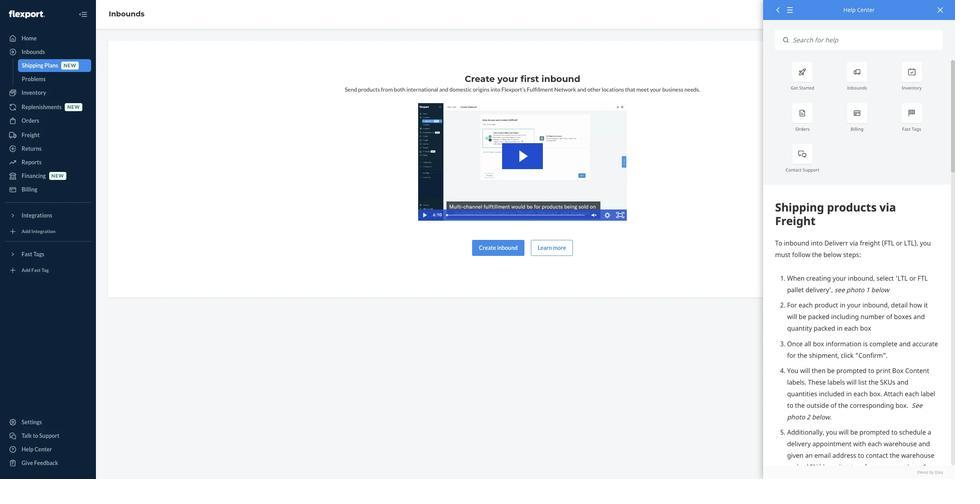 Task type: locate. For each thing, give the bounding box(es) containing it.
integrations
[[22, 212, 52, 219]]

inventory inside inventory link
[[22, 89, 46, 96]]

new right plans
[[64, 63, 76, 69]]

origins
[[473, 86, 490, 93]]

0 horizontal spatial inbounds link
[[5, 46, 91, 58]]

0 vertical spatial inbound
[[542, 74, 581, 84]]

and left 'domestic'
[[440, 86, 449, 93]]

help
[[844, 6, 856, 14], [22, 446, 34, 453]]

new
[[64, 63, 76, 69], [67, 104, 80, 110], [51, 173, 64, 179]]

new up orders link
[[67, 104, 80, 110]]

your up flexport's
[[498, 74, 518, 84]]

help center
[[844, 6, 875, 14], [22, 446, 52, 453]]

center up search search box
[[858, 6, 875, 14]]

1 horizontal spatial help center
[[844, 6, 875, 14]]

create for inbound
[[479, 244, 496, 251]]

dixa
[[935, 470, 944, 475]]

inbound left learn
[[497, 244, 518, 251]]

1 vertical spatial tags
[[33, 251, 44, 258]]

1 horizontal spatial billing
[[851, 126, 864, 132]]

help center up search search box
[[844, 6, 875, 14]]

contact support
[[786, 167, 820, 173]]

create inside button
[[479, 244, 496, 251]]

0 horizontal spatial orders
[[22, 117, 39, 124]]

returns
[[22, 145, 42, 152]]

0 horizontal spatial inbound
[[497, 244, 518, 251]]

1 vertical spatial center
[[35, 446, 52, 453]]

0 horizontal spatial inbounds
[[22, 48, 45, 55]]

1 vertical spatial create
[[479, 244, 496, 251]]

0 vertical spatial tags
[[912, 126, 922, 132]]

help up give
[[22, 446, 34, 453]]

0 vertical spatial add
[[22, 229, 30, 235]]

needs.
[[685, 86, 701, 93]]

and
[[440, 86, 449, 93], [578, 86, 587, 93]]

1 horizontal spatial and
[[578, 86, 587, 93]]

more
[[553, 244, 566, 251]]

flexport logo image
[[9, 10, 45, 18]]

0 vertical spatial support
[[803, 167, 820, 173]]

0 vertical spatial orders
[[22, 117, 39, 124]]

add
[[22, 229, 30, 235], [22, 267, 30, 273]]

1 horizontal spatial orders
[[796, 126, 810, 132]]

0 vertical spatial create
[[465, 74, 495, 84]]

get
[[791, 85, 798, 91]]

fast
[[903, 126, 911, 132], [22, 251, 32, 258], [31, 267, 41, 273]]

0 horizontal spatial and
[[440, 86, 449, 93]]

center down talk to support
[[35, 446, 52, 453]]

financing
[[22, 172, 46, 179]]

1 vertical spatial new
[[67, 104, 80, 110]]

your
[[498, 74, 518, 84], [650, 86, 662, 93]]

1 vertical spatial inbound
[[497, 244, 518, 251]]

help up search search box
[[844, 6, 856, 14]]

create inbound
[[479, 244, 518, 251]]

get started
[[791, 85, 815, 91]]

create inside create your first inbound send products from both international and domestic origins into flexport's fulfillment network and other locations that meet your business needs.
[[465, 74, 495, 84]]

1 horizontal spatial support
[[803, 167, 820, 173]]

talk
[[22, 432, 32, 439]]

1 vertical spatial inbounds
[[22, 48, 45, 55]]

new down reports link
[[51, 173, 64, 179]]

0 vertical spatial fast tags
[[903, 126, 922, 132]]

fulfillment
[[527, 86, 554, 93]]

0 vertical spatial new
[[64, 63, 76, 69]]

and left the 'other'
[[578, 86, 587, 93]]

0 horizontal spatial center
[[35, 446, 52, 453]]

1 horizontal spatial tags
[[912, 126, 922, 132]]

inbound up "network" at top right
[[542, 74, 581, 84]]

0 horizontal spatial help
[[22, 446, 34, 453]]

elevio
[[918, 470, 929, 475]]

tags
[[912, 126, 922, 132], [33, 251, 44, 258]]

0 horizontal spatial fast tags
[[22, 251, 44, 258]]

0 vertical spatial inbounds
[[109, 10, 145, 18]]

shipping
[[22, 62, 43, 69]]

inbounds link
[[109, 10, 145, 18], [5, 46, 91, 58]]

integrations button
[[5, 209, 91, 222]]

inbound
[[542, 74, 581, 84], [497, 244, 518, 251]]

1 add from the top
[[22, 229, 30, 235]]

fast tags inside dropdown button
[[22, 251, 44, 258]]

freight link
[[5, 129, 91, 142]]

add fast tag link
[[5, 264, 91, 277]]

1 vertical spatial add
[[22, 267, 30, 273]]

1 horizontal spatial center
[[858, 6, 875, 14]]

2 add from the top
[[22, 267, 30, 273]]

add left tag
[[22, 267, 30, 273]]

video thumbnail image
[[418, 103, 627, 221], [418, 103, 627, 221]]

tags inside dropdown button
[[33, 251, 44, 258]]

1 horizontal spatial inbounds link
[[109, 10, 145, 18]]

1 horizontal spatial inventory
[[902, 85, 922, 91]]

0 horizontal spatial support
[[39, 432, 59, 439]]

orders
[[22, 117, 39, 124], [796, 126, 810, 132]]

add for add fast tag
[[22, 267, 30, 273]]

inventory
[[902, 85, 922, 91], [22, 89, 46, 96]]

fast inside dropdown button
[[22, 251, 32, 258]]

learn more
[[538, 244, 566, 251]]

close navigation image
[[78, 10, 88, 19]]

other
[[588, 86, 601, 93]]

1 vertical spatial support
[[39, 432, 59, 439]]

0 vertical spatial inbounds link
[[109, 10, 145, 18]]

2 vertical spatial new
[[51, 173, 64, 179]]

Search search field
[[789, 30, 944, 50]]

2 horizontal spatial inbounds
[[848, 85, 868, 91]]

1 vertical spatial fast
[[22, 251, 32, 258]]

by
[[930, 470, 934, 475]]

fast tags
[[903, 126, 922, 132], [22, 251, 44, 258]]

your right meet
[[650, 86, 662, 93]]

0 horizontal spatial billing
[[22, 186, 37, 193]]

video element
[[418, 103, 627, 221]]

help center down to
[[22, 446, 52, 453]]

1 horizontal spatial help
[[844, 6, 856, 14]]

0 horizontal spatial inventory
[[22, 89, 46, 96]]

2 and from the left
[[578, 86, 587, 93]]

support down settings link
[[39, 432, 59, 439]]

add fast tag
[[22, 267, 49, 273]]

0 vertical spatial help
[[844, 6, 856, 14]]

home link
[[5, 32, 91, 45]]

create your first inbound send products from both international and domestic origins into flexport's fulfillment network and other locations that meet your business needs.
[[345, 74, 701, 93]]

contact
[[786, 167, 802, 173]]

inbounds
[[109, 10, 145, 18], [22, 48, 45, 55], [848, 85, 868, 91]]

billing
[[851, 126, 864, 132], [22, 186, 37, 193]]

flexport's
[[502, 86, 526, 93]]

create for your
[[465, 74, 495, 84]]

1 vertical spatial help
[[22, 446, 34, 453]]

to
[[33, 432, 38, 439]]

0 vertical spatial your
[[498, 74, 518, 84]]

1 vertical spatial orders
[[796, 126, 810, 132]]

0 horizontal spatial help center
[[22, 446, 52, 453]]

1 horizontal spatial inbounds
[[109, 10, 145, 18]]

1 vertical spatial fast tags
[[22, 251, 44, 258]]

center
[[858, 6, 875, 14], [35, 446, 52, 453]]

elevio by dixa link
[[776, 470, 944, 475]]

network
[[555, 86, 576, 93]]

products
[[358, 86, 380, 93]]

add integration
[[22, 229, 56, 235]]

1 horizontal spatial inbound
[[542, 74, 581, 84]]

add left integration
[[22, 229, 30, 235]]

support
[[803, 167, 820, 173], [39, 432, 59, 439]]

add integration link
[[5, 225, 91, 238]]

into
[[491, 86, 501, 93]]

support right contact
[[803, 167, 820, 173]]

0 horizontal spatial tags
[[33, 251, 44, 258]]

1 horizontal spatial your
[[650, 86, 662, 93]]

create
[[465, 74, 495, 84], [479, 244, 496, 251]]

integration
[[31, 229, 56, 235]]



Task type: vqa. For each thing, say whether or not it's contained in the screenshot.
"m" on the right
no



Task type: describe. For each thing, give the bounding box(es) containing it.
add for add integration
[[22, 229, 30, 235]]

1 vertical spatial your
[[650, 86, 662, 93]]

problems link
[[18, 73, 91, 86]]

international
[[407, 86, 438, 93]]

new for financing
[[51, 173, 64, 179]]

0 vertical spatial fast
[[903, 126, 911, 132]]

home
[[22, 35, 37, 42]]

inbound inside create your first inbound send products from both international and domestic origins into flexport's fulfillment network and other locations that meet your business needs.
[[542, 74, 581, 84]]

tag
[[41, 267, 49, 273]]

freight
[[22, 132, 40, 138]]

replenishments
[[22, 104, 62, 110]]

give feedback button
[[5, 457, 91, 470]]

reports link
[[5, 156, 91, 169]]

problems
[[22, 76, 46, 82]]

business
[[663, 86, 684, 93]]

talk to support button
[[5, 430, 91, 442]]

first
[[521, 74, 539, 84]]

learn
[[538, 244, 552, 251]]

0 horizontal spatial your
[[498, 74, 518, 84]]

orders link
[[5, 114, 91, 127]]

talk to support
[[22, 432, 59, 439]]

new for replenishments
[[67, 104, 80, 110]]

feedback
[[34, 460, 58, 466]]

1 vertical spatial billing
[[22, 186, 37, 193]]

billing link
[[5, 183, 91, 196]]

returns link
[[5, 142, 91, 155]]

give feedback
[[22, 460, 58, 466]]

elevio by dixa
[[918, 470, 944, 475]]

help center link
[[5, 443, 91, 456]]

give
[[22, 460, 33, 466]]

1 and from the left
[[440, 86, 449, 93]]

domestic
[[450, 86, 472, 93]]

1 vertical spatial inbounds link
[[5, 46, 91, 58]]

meet
[[637, 86, 649, 93]]

shipping plans
[[22, 62, 58, 69]]

that
[[626, 86, 636, 93]]

support inside "button"
[[39, 432, 59, 439]]

started
[[800, 85, 815, 91]]

0 vertical spatial help center
[[844, 6, 875, 14]]

both
[[394, 86, 406, 93]]

plans
[[45, 62, 58, 69]]

create inbound button
[[472, 240, 525, 256]]

1 vertical spatial help center
[[22, 446, 52, 453]]

locations
[[602, 86, 624, 93]]

settings link
[[5, 416, 91, 429]]

settings
[[22, 419, 42, 426]]

send
[[345, 86, 357, 93]]

center inside help center link
[[35, 446, 52, 453]]

reports
[[22, 159, 42, 166]]

0 vertical spatial center
[[858, 6, 875, 14]]

learn more button
[[531, 240, 573, 256]]

2 vertical spatial inbounds
[[848, 85, 868, 91]]

new for shipping plans
[[64, 63, 76, 69]]

0 vertical spatial billing
[[851, 126, 864, 132]]

1 horizontal spatial fast tags
[[903, 126, 922, 132]]

2 vertical spatial fast
[[31, 267, 41, 273]]

from
[[381, 86, 393, 93]]

fast tags button
[[5, 248, 91, 261]]

inventory link
[[5, 86, 91, 99]]

inbound inside button
[[497, 244, 518, 251]]



